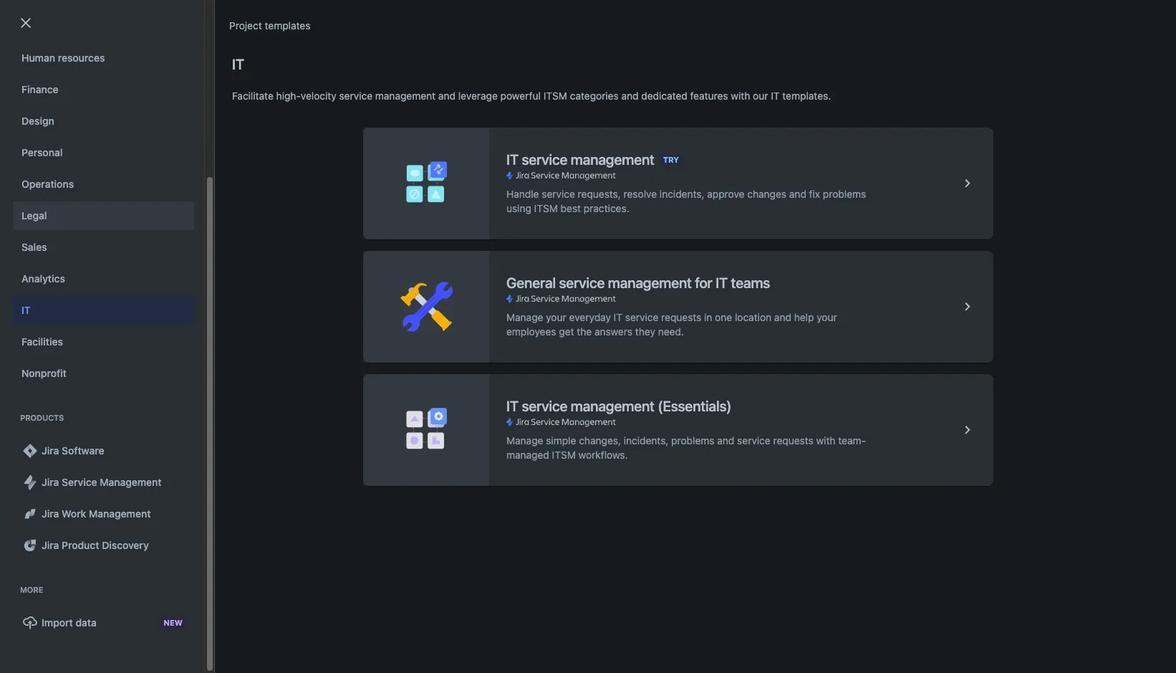 Task type: locate. For each thing, give the bounding box(es) containing it.
your
[[546, 311, 567, 323], [817, 311, 838, 323]]

None text field
[[30, 102, 171, 122]]

incidents, down try
[[660, 188, 705, 200]]

import data image
[[22, 614, 39, 631]]

0 vertical spatial incidents,
[[660, 188, 705, 200]]

managed down simple
[[507, 449, 550, 461]]

0 horizontal spatial your
[[546, 311, 567, 323]]

facilitate high-velocity service management and leverage powerful itsm categories and dedicated features with our it templates.
[[232, 90, 832, 102]]

0 vertical spatial with
[[731, 90, 751, 102]]

jira service management image
[[507, 170, 616, 181], [507, 170, 616, 181], [507, 293, 616, 305], [507, 293, 616, 305], [507, 416, 616, 428], [507, 416, 616, 428], [22, 474, 39, 491]]

managed down using
[[477, 243, 519, 255]]

jira left work
[[42, 507, 59, 520]]

1 button
[[52, 285, 74, 307]]

team- for star project-1374 'image' on the left
[[447, 243, 477, 255]]

and left help
[[775, 311, 792, 323]]

1 horizontal spatial with
[[817, 434, 836, 447]]

0 vertical spatial team-
[[447, 174, 477, 186]]

manage for it
[[507, 434, 544, 447]]

business
[[522, 174, 563, 186]]

service inside the handle service requests, resolve incidents, approve changes and fix problems using itsm best practices.
[[542, 188, 575, 200]]

2 team- from the top
[[447, 209, 477, 221]]

incidents, inside manage simple changes, incidents, problems and service requests with team- managed itsm workflows.
[[624, 434, 669, 447]]

requests inside "manage your everyday it service requests in one location and help your employees get the answers they need."
[[662, 311, 702, 323]]

managed for star go to market sample icon
[[477, 174, 519, 186]]

it service management
[[507, 151, 655, 168]]

1 vertical spatial manage
[[507, 434, 544, 447]]

high-
[[276, 90, 301, 102]]

all
[[208, 105, 219, 118]]

everyday
[[569, 311, 611, 323]]

management for it service management
[[571, 151, 655, 168]]

jira software
[[42, 444, 104, 457]]

management for jira service management
[[100, 476, 162, 488]]

itsm inside the handle service requests, resolve incidents, approve changes and fix problems using itsm best practices.
[[534, 202, 558, 214]]

1 vertical spatial itsm
[[534, 202, 558, 214]]

and left the dedicated on the right of the page
[[622, 90, 639, 102]]

all jira products
[[208, 105, 283, 118]]

human resources button
[[13, 44, 194, 72]]

team-
[[447, 174, 477, 186], [447, 209, 477, 221], [447, 243, 477, 255]]

project
[[229, 19, 262, 32]]

jira product discovery image
[[22, 537, 39, 554], [22, 537, 39, 554]]

2 vertical spatial itsm
[[552, 449, 576, 461]]

fix
[[810, 188, 821, 200]]

1 vertical spatial requests
[[774, 434, 814, 447]]

itsm down simple
[[552, 449, 576, 461]]

problems
[[823, 188, 867, 200], [672, 434, 715, 447]]

management for general service management for it teams
[[608, 275, 692, 291]]

resources
[[58, 52, 105, 64]]

0 horizontal spatial requests
[[662, 311, 702, 323]]

0 vertical spatial problems
[[823, 188, 867, 200]]

jira work management image
[[22, 505, 39, 523], [22, 505, 39, 523]]

design button
[[13, 107, 194, 135]]

service
[[339, 90, 373, 102], [522, 151, 568, 168], [542, 188, 575, 200], [559, 275, 605, 291], [626, 311, 659, 323], [522, 398, 568, 414], [738, 434, 771, 447]]

it service management image
[[960, 175, 977, 192]]

2 vertical spatial team-
[[447, 243, 477, 255]]

with left the team-
[[817, 434, 836, 447]]

manage left simple
[[507, 434, 544, 447]]

jira service management
[[42, 476, 162, 488]]

software for star project-1374 'image' on the left
[[522, 243, 562, 255]]

your right help
[[817, 311, 838, 323]]

management for jira work management
[[89, 507, 151, 520]]

jira product discovery
[[42, 539, 149, 551]]

for
[[695, 275, 713, 291]]

2 software from the top
[[522, 243, 562, 255]]

manage inside manage simple changes, incidents, problems and service requests with team- managed itsm workflows.
[[507, 434, 544, 447]]

jira inside 'jira service management' button
[[42, 476, 59, 488]]

1 vertical spatial team-managed software
[[447, 243, 562, 255]]

jira for jira work management
[[42, 507, 59, 520]]

banner
[[0, 0, 1177, 40]]

1 vertical spatial management
[[89, 507, 151, 520]]

1 team- from the top
[[447, 174, 477, 186]]

and left the 'fix'
[[790, 188, 807, 200]]

2 manage from the top
[[507, 434, 544, 447]]

workflows.
[[579, 449, 628, 461]]

discovery
[[102, 539, 149, 551]]

Search field
[[905, 8, 1048, 31]]

jira right jira service management icon
[[42, 476, 59, 488]]

0 vertical spatial software
[[522, 209, 562, 221]]

templates.
[[783, 90, 832, 102]]

jira right all
[[222, 105, 239, 118]]

previous image
[[32, 287, 49, 305]]

managed down handle at the top left
[[477, 209, 519, 221]]

jira left product
[[42, 539, 59, 551]]

itsm inside manage simple changes, incidents, problems and service requests with team- managed itsm workflows.
[[552, 449, 576, 461]]

jira software image
[[22, 442, 39, 459], [22, 442, 39, 459]]

finance button
[[13, 75, 194, 104]]

requests up 'need.'
[[662, 311, 702, 323]]

it
[[232, 56, 244, 72], [771, 90, 780, 102], [507, 151, 519, 168], [716, 275, 728, 291], [22, 304, 31, 316], [614, 311, 623, 323], [507, 398, 519, 414]]

analytics button
[[13, 264, 194, 293]]

manage up employees at the left
[[507, 311, 544, 323]]

jira inside jira work management button
[[42, 507, 59, 520]]

manage inside "manage your everyday it service requests in one location and help your employees get the answers they need."
[[507, 311, 544, 323]]

your up get
[[546, 311, 567, 323]]

the
[[577, 325, 592, 338]]

name button
[[61, 142, 114, 159]]

2 your from the left
[[817, 311, 838, 323]]

0 horizontal spatial problems
[[672, 434, 715, 447]]

1 vertical spatial team-
[[447, 209, 477, 221]]

templates
[[265, 19, 311, 32]]

and
[[439, 90, 456, 102], [622, 90, 639, 102], [790, 188, 807, 200], [775, 311, 792, 323], [718, 434, 735, 447]]

legal
[[22, 209, 47, 221]]

1 your from the left
[[546, 311, 567, 323]]

with left our
[[731, 90, 751, 102]]

jira
[[222, 105, 239, 118], [42, 444, 59, 457], [42, 476, 59, 488], [42, 507, 59, 520], [42, 539, 59, 551]]

itsm for it service management
[[534, 202, 558, 214]]

requests
[[662, 311, 702, 323], [774, 434, 814, 447]]

sales button
[[13, 233, 194, 262]]

1 vertical spatial with
[[817, 434, 836, 447]]

0 vertical spatial requests
[[662, 311, 702, 323]]

1 team-managed software from the top
[[447, 209, 562, 221]]

software down handle at the top left
[[522, 209, 562, 221]]

incidents, down it service management (essentials)
[[624, 434, 669, 447]]

in
[[705, 311, 713, 323]]

problems down "(essentials)"
[[672, 434, 715, 447]]

leverage
[[458, 90, 498, 102]]

0 vertical spatial team-managed software
[[447, 209, 562, 221]]

0 vertical spatial itsm
[[544, 90, 568, 102]]

2 team-managed software from the top
[[447, 243, 562, 255]]

incidents,
[[660, 188, 705, 200], [624, 434, 669, 447]]

management up discovery
[[89, 507, 151, 520]]

best
[[561, 202, 581, 214]]

managed up handle at the top left
[[477, 174, 519, 186]]

0 vertical spatial manage
[[507, 311, 544, 323]]

itsm
[[544, 90, 568, 102], [534, 202, 558, 214], [552, 449, 576, 461]]

handle
[[507, 188, 539, 200]]

analytics
[[22, 272, 65, 285]]

problems right the 'fix'
[[823, 188, 867, 200]]

facilities
[[22, 335, 63, 348]]

facilities button
[[13, 328, 194, 356]]

itsm left best
[[534, 202, 558, 214]]

more
[[20, 585, 43, 594]]

manage
[[507, 311, 544, 323], [507, 434, 544, 447]]

jira inside jira product discovery button
[[42, 539, 59, 551]]

star project-1374 image
[[36, 240, 53, 258]]

1 software from the top
[[522, 209, 562, 221]]

1 horizontal spatial problems
[[823, 188, 867, 200]]

project templates link
[[229, 17, 311, 34]]

1 manage from the top
[[507, 311, 544, 323]]

personal button
[[13, 138, 194, 167]]

1 vertical spatial incidents,
[[624, 434, 669, 447]]

jira inside jira software button
[[42, 444, 59, 457]]

jira service management image
[[22, 474, 39, 491]]

team-managed software
[[447, 209, 562, 221], [447, 243, 562, 255]]

software up general
[[522, 243, 562, 255]]

jira work management
[[42, 507, 151, 520]]

1 horizontal spatial requests
[[774, 434, 814, 447]]

star go to market sample image
[[36, 172, 53, 189]]

approve
[[708, 188, 745, 200]]

1 vertical spatial software
[[522, 243, 562, 255]]

using
[[507, 202, 532, 214]]

software for star my kanban project icon
[[522, 209, 562, 221]]

and inside the handle service requests, resolve incidents, approve changes and fix problems using itsm best practices.
[[790, 188, 807, 200]]

team-managed software down handle at the top left
[[447, 209, 562, 221]]

lead
[[671, 144, 694, 157]]

service inside manage simple changes, incidents, problems and service requests with team- managed itsm workflows.
[[738, 434, 771, 447]]

3 team- from the top
[[447, 243, 477, 255]]

and down "(essentials)"
[[718, 434, 735, 447]]

products
[[20, 413, 64, 422]]

1 horizontal spatial your
[[817, 311, 838, 323]]

software
[[522, 209, 562, 221], [522, 243, 562, 255]]

itsm right powerful
[[544, 90, 568, 102]]

product
[[62, 539, 99, 551]]

projects
[[29, 59, 90, 79]]

finance
[[22, 83, 58, 95]]

team-managed software down using
[[447, 243, 562, 255]]

(essentials)
[[658, 398, 732, 414]]

jira left "software"
[[42, 444, 59, 457]]

1 vertical spatial problems
[[672, 434, 715, 447]]

managed
[[477, 174, 519, 186], [477, 209, 519, 221], [477, 243, 519, 255], [507, 449, 550, 461]]

primary element
[[9, 0, 905, 40]]

management down jira software button on the left bottom
[[100, 476, 162, 488]]

marketing button
[[13, 12, 194, 41]]

requests left the team-
[[774, 434, 814, 447]]

0 vertical spatial management
[[100, 476, 162, 488]]

with
[[731, 90, 751, 102], [817, 434, 836, 447]]



Task type: vqa. For each thing, say whether or not it's contained in the screenshot.
first 'Team-' from the top of the page
yes



Task type: describe. For each thing, give the bounding box(es) containing it.
new
[[164, 618, 183, 627]]

managed inside manage simple changes, incidents, problems and service requests with team- managed itsm workflows.
[[507, 449, 550, 461]]

jira service management image inside button
[[22, 474, 39, 491]]

service inside "manage your everyday it service requests in one location and help your employees get the answers they need."
[[626, 311, 659, 323]]

jira for jira software
[[42, 444, 59, 457]]

it inside button
[[22, 304, 31, 316]]

manage your everyday it service requests in one location and help your employees get the answers they need.
[[507, 311, 838, 338]]

with inside manage simple changes, incidents, problems and service requests with team- managed itsm workflows.
[[817, 434, 836, 447]]

nonprofit button
[[13, 359, 194, 388]]

general service management for it teams
[[507, 275, 771, 291]]

it button
[[13, 296, 194, 325]]

location
[[735, 311, 772, 323]]

team- for star go to market sample icon
[[447, 174, 477, 186]]

requests,
[[578, 188, 621, 200]]

manage for general
[[507, 311, 544, 323]]

handle service requests, resolve incidents, approve changes and fix problems using itsm best practices.
[[507, 188, 867, 214]]

incidents, inside the handle service requests, resolve incidents, approve changes and fix problems using itsm best practices.
[[660, 188, 705, 200]]

powerful
[[501, 90, 541, 102]]

team-managed software for star my kanban project icon
[[447, 209, 562, 221]]

jira work management button
[[13, 500, 194, 528]]

star my kanban project image
[[36, 206, 53, 224]]

managed for star project-1374 'image' on the left
[[477, 243, 519, 255]]

human resources
[[22, 52, 105, 64]]

help
[[795, 311, 815, 323]]

resolve
[[624, 188, 657, 200]]

facilitate
[[232, 90, 274, 102]]

simple
[[546, 434, 577, 447]]

team-
[[839, 434, 867, 447]]

and inside manage simple changes, incidents, problems and service requests with team- managed itsm workflows.
[[718, 434, 735, 447]]

human
[[22, 52, 55, 64]]

personal
[[22, 146, 63, 158]]

requests inside manage simple changes, incidents, problems and service requests with team- managed itsm workflows.
[[774, 434, 814, 447]]

categories
[[570, 90, 619, 102]]

work
[[62, 507, 86, 520]]

they
[[636, 325, 656, 338]]

sales
[[22, 241, 47, 253]]

changes
[[748, 188, 787, 200]]

general service management for it teams image
[[960, 298, 977, 315]]

back to projects image
[[17, 14, 34, 32]]

0 horizontal spatial with
[[731, 90, 751, 102]]

velocity
[[301, 90, 337, 102]]

name
[[66, 144, 94, 157]]

data
[[76, 616, 97, 629]]

one
[[715, 311, 733, 323]]

dedicated
[[642, 90, 688, 102]]

it inside "manage your everyday it service requests in one location and help your employees get the answers they need."
[[614, 311, 623, 323]]

and inside "manage your everyday it service requests in one location and help your employees get the answers they need."
[[775, 311, 792, 323]]

import data
[[42, 616, 97, 629]]

team-managed software for star project-1374 'image' on the left
[[447, 243, 562, 255]]

project templates
[[229, 19, 311, 32]]

products
[[242, 105, 283, 118]]

answers
[[595, 325, 633, 338]]

1
[[60, 290, 65, 302]]

jira for jira product discovery
[[42, 539, 59, 551]]

import
[[42, 616, 73, 629]]

managed for star my kanban project icon
[[477, 209, 519, 221]]

it service management (essentials) image
[[960, 421, 977, 439]]

our
[[753, 90, 769, 102]]

changes,
[[579, 434, 621, 447]]

nonprofit
[[22, 367, 67, 379]]

team-managed business
[[447, 174, 563, 186]]

marketing
[[22, 20, 69, 32]]

get
[[559, 325, 574, 338]]

service
[[62, 476, 97, 488]]

general
[[507, 275, 556, 291]]

and left leverage
[[439, 90, 456, 102]]

open image
[[321, 103, 338, 120]]

employees
[[507, 325, 557, 338]]

software
[[62, 444, 104, 457]]

problems inside the handle service requests, resolve incidents, approve changes and fix problems using itsm best practices.
[[823, 188, 867, 200]]

jira for jira service management
[[42, 476, 59, 488]]

lead button
[[665, 142, 711, 159]]

manage simple changes, incidents, problems and service requests with team- managed itsm workflows.
[[507, 434, 867, 461]]

team- for star my kanban project icon
[[447, 209, 477, 221]]

operations
[[22, 178, 74, 190]]

problems inside manage simple changes, incidents, problems and service requests with team- managed itsm workflows.
[[672, 434, 715, 447]]

need.
[[659, 325, 684, 338]]

legal button
[[13, 201, 194, 230]]

jira product discovery button
[[13, 531, 194, 560]]

try
[[664, 155, 679, 164]]

it service management (essentials)
[[507, 398, 732, 414]]

next image
[[76, 287, 94, 305]]

management for it service management (essentials)
[[571, 398, 655, 414]]

itsm for it service management (essentials)
[[552, 449, 576, 461]]

practices.
[[584, 202, 630, 214]]

operations button
[[13, 170, 194, 199]]

features
[[691, 90, 729, 102]]

jira service management button
[[13, 468, 194, 497]]

teams
[[731, 275, 771, 291]]

jira software button
[[13, 436, 194, 465]]



